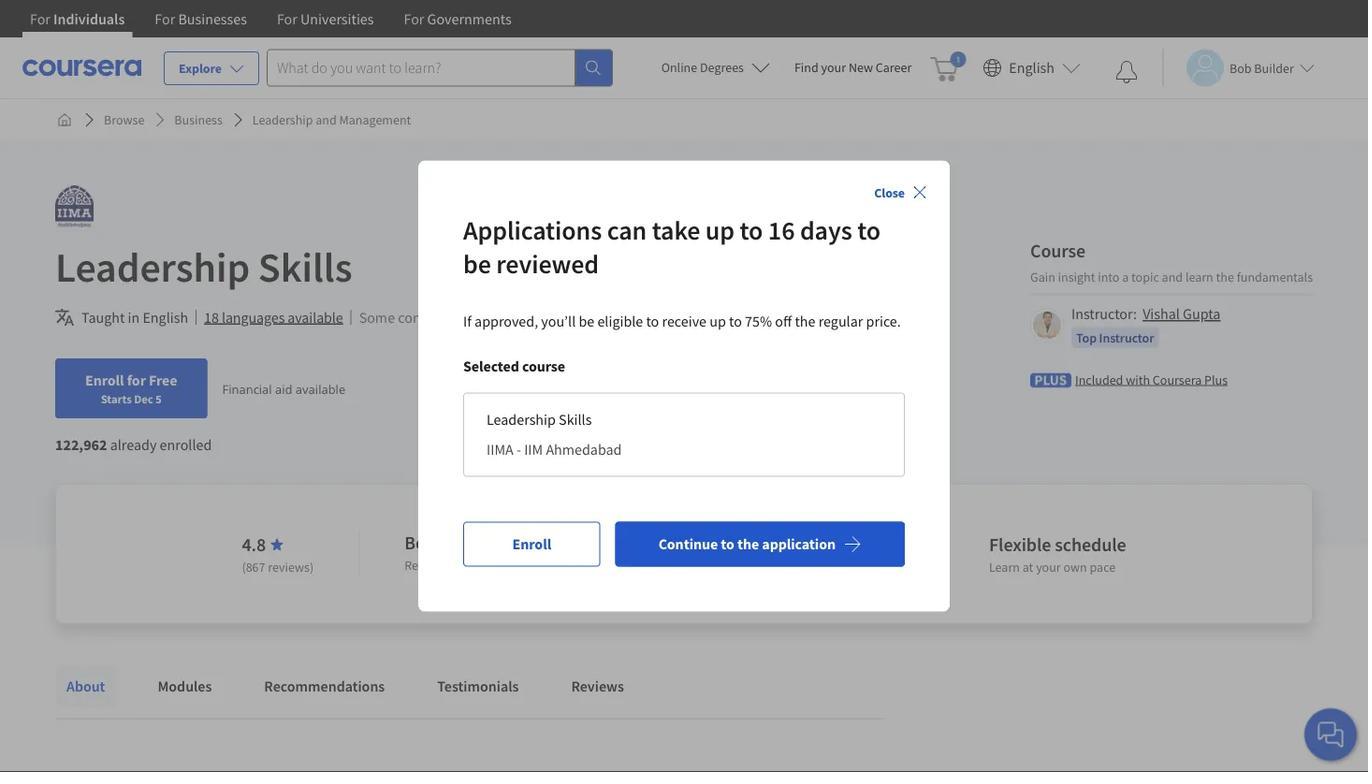 Task type: locate. For each thing, give the bounding box(es) containing it.
testimonials
[[437, 677, 519, 695]]

take
[[652, 213, 701, 246]]

hours right 15
[[742, 559, 773, 576]]

reviews)
[[268, 559, 314, 576]]

at inside flexible schedule learn at your own pace
[[1023, 559, 1034, 576]]

1 vertical spatial and
[[1162, 268, 1183, 285]]

testimonials link
[[426, 666, 530, 707]]

if approved, you'll be eligible to receive up to 75% off the regular price.
[[463, 312, 901, 331]]

week
[[785, 559, 814, 576]]

skills up 18 languages available "button"
[[258, 241, 352, 293]]

1 horizontal spatial the
[[795, 312, 816, 331]]

1 for from the left
[[30, 9, 50, 28]]

to down close on the right top of page
[[858, 213, 881, 246]]

leadership skills
[[55, 241, 352, 293], [487, 410, 592, 429]]

0 horizontal spatial and
[[316, 111, 337, 128]]

days
[[800, 213, 852, 246]]

translated
[[522, 308, 586, 327]]

english right shopping cart: 1 item image
[[1009, 59, 1055, 77]]

governments
[[427, 9, 512, 28]]

enroll up "experience" at the bottom
[[513, 535, 551, 554]]

for for businesses
[[155, 9, 175, 28]]

leadership up -
[[487, 410, 556, 429]]

leadership and management
[[253, 111, 411, 128]]

available for financial aid available
[[296, 380, 346, 397]]

1 at from the left
[[713, 559, 724, 576]]

enroll up starts at bottom left
[[85, 371, 124, 389]]

0 horizontal spatial be
[[463, 247, 491, 280]]

18 languages available button
[[204, 306, 343, 329]]

a
[[1123, 268, 1129, 285], [776, 559, 783, 576]]

the right learn
[[1216, 268, 1235, 285]]

browse link
[[96, 103, 152, 137]]

to up 15
[[721, 535, 735, 554]]

122,962 already enrolled
[[55, 435, 212, 454]]

gupta
[[1183, 305, 1221, 323]]

1 vertical spatial leadership
[[55, 241, 250, 293]]

your left own
[[1036, 559, 1061, 576]]

0 vertical spatial leadership
[[253, 111, 313, 128]]

the right off
[[795, 312, 816, 331]]

weeks
[[676, 559, 710, 576]]

0 vertical spatial up
[[706, 213, 735, 246]]

at
[[713, 559, 724, 576], [1023, 559, 1034, 576]]

for left universities
[[277, 9, 297, 28]]

english right the in
[[143, 308, 188, 327]]

be up the some content may not be translated
[[463, 247, 491, 280]]

approx. 46 hours to complete 3 weeks at 15 hours a week
[[667, 533, 899, 576]]

for left businesses at the top left of the page
[[155, 9, 175, 28]]

1 horizontal spatial your
[[1036, 559, 1061, 576]]

shopping cart: 1 item image
[[931, 51, 966, 81]]

1 vertical spatial the
[[795, 312, 816, 331]]

0 horizontal spatial english
[[143, 308, 188, 327]]

46
[[732, 533, 751, 556]]

experience
[[490, 557, 550, 574]]

for governments
[[404, 9, 512, 28]]

1 vertical spatial leadership skills
[[487, 410, 592, 429]]

aid
[[275, 380, 293, 397]]

0 horizontal spatial leadership skills
[[55, 241, 352, 293]]

dec
[[134, 391, 153, 406]]

1 vertical spatial skills
[[559, 410, 592, 429]]

leadership inside applications can take up to 16 days to be reviewed dialog
[[487, 410, 556, 429]]

16
[[768, 213, 795, 246]]

1 vertical spatial hours
[[742, 559, 773, 576]]

to up the week
[[804, 533, 821, 556]]

at left 15
[[713, 559, 724, 576]]

universities
[[300, 9, 374, 28]]

application
[[762, 535, 836, 554]]

enroll inside button
[[513, 535, 551, 554]]

0 horizontal spatial leadership
[[55, 241, 250, 293]]

1 horizontal spatial a
[[1123, 268, 1129, 285]]

hours up the week
[[755, 533, 800, 556]]

0 vertical spatial your
[[821, 59, 846, 76]]

schedule
[[1055, 533, 1127, 556]]

about
[[66, 677, 105, 695]]

2 vertical spatial the
[[738, 535, 759, 554]]

iima - iim ahmedabad image
[[55, 185, 94, 227]]

beginner
[[405, 531, 476, 555]]

recommended
[[405, 557, 488, 574]]

skills up ahmedabad
[[559, 410, 592, 429]]

browse
[[104, 111, 144, 128]]

ahmedabad
[[546, 440, 622, 459]]

to inside approx. 46 hours to complete 3 weeks at 15 hours a week
[[804, 533, 821, 556]]

2 horizontal spatial the
[[1216, 268, 1235, 285]]

1 vertical spatial a
[[776, 559, 783, 576]]

None search field
[[267, 49, 613, 87]]

available right aid
[[296, 380, 346, 397]]

0 horizontal spatial enroll
[[85, 371, 124, 389]]

for
[[30, 9, 50, 28], [155, 9, 175, 28], [277, 9, 297, 28], [404, 9, 424, 28]]

at right learn
[[1023, 559, 1034, 576]]

for universities
[[277, 9, 374, 28]]

not
[[479, 308, 500, 327]]

at inside approx. 46 hours to complete 3 weeks at 15 hours a week
[[713, 559, 724, 576]]

home image
[[57, 112, 72, 127]]

0 vertical spatial the
[[1216, 268, 1235, 285]]

0 vertical spatial leadership skills
[[55, 241, 352, 293]]

the up 15
[[738, 535, 759, 554]]

leadership skills up the 18
[[55, 241, 352, 293]]

for for governments
[[404, 9, 424, 28]]

vishal gupta image
[[1033, 311, 1061, 339]]

skills
[[258, 241, 352, 293], [559, 410, 592, 429]]

0 vertical spatial english
[[1009, 59, 1055, 77]]

reviews link
[[560, 666, 636, 707]]

to left 75%
[[729, 312, 742, 331]]

skills inside applications can take up to 16 days to be reviewed dialog
[[559, 410, 592, 429]]

1 horizontal spatial and
[[1162, 268, 1183, 285]]

modules link
[[146, 666, 223, 707]]

be right not
[[503, 308, 519, 327]]

0 horizontal spatial the
[[738, 535, 759, 554]]

continue to the application
[[659, 535, 836, 554]]

be
[[463, 247, 491, 280], [503, 308, 519, 327], [579, 312, 595, 331]]

off
[[775, 312, 792, 331]]

own
[[1064, 559, 1087, 576]]

1 horizontal spatial enroll
[[513, 535, 551, 554]]

available inside "button"
[[288, 308, 343, 327]]

leadership right the business link
[[253, 111, 313, 128]]

4.8
[[242, 533, 266, 556]]

coursera plus image
[[1031, 373, 1072, 388]]

financial aid available
[[222, 380, 346, 397]]

the inside button
[[738, 535, 759, 554]]

starts
[[101, 391, 132, 406]]

to left receive
[[646, 312, 659, 331]]

to
[[740, 213, 763, 246], [858, 213, 881, 246], [646, 312, 659, 331], [729, 312, 742, 331], [804, 533, 821, 556], [721, 535, 735, 554]]

up right take
[[706, 213, 735, 246]]

approx.
[[667, 533, 728, 556]]

and right topic
[[1162, 268, 1183, 285]]

enroll inside "enroll for free starts dec 5"
[[85, 371, 124, 389]]

be right you'll
[[579, 312, 595, 331]]

and
[[316, 111, 337, 128], [1162, 268, 1183, 285]]

find your new career
[[795, 59, 912, 76]]

0 horizontal spatial at
[[713, 559, 724, 576]]

may
[[449, 308, 476, 327]]

1 horizontal spatial leadership skills
[[487, 410, 592, 429]]

included with coursera plus link
[[1075, 370, 1228, 389]]

1 horizontal spatial english
[[1009, 59, 1055, 77]]

2 at from the left
[[1023, 559, 1034, 576]]

1 horizontal spatial skills
[[559, 410, 592, 429]]

1 horizontal spatial at
[[1023, 559, 1034, 576]]

1 vertical spatial available
[[296, 380, 346, 397]]

1 vertical spatial enroll
[[513, 535, 551, 554]]

leadership skills up iim
[[487, 410, 592, 429]]

75%
[[745, 312, 772, 331]]

your right find
[[821, 59, 846, 76]]

0 horizontal spatial a
[[776, 559, 783, 576]]

a left the week
[[776, 559, 783, 576]]

0 vertical spatial enroll
[[85, 371, 124, 389]]

available left "some"
[[288, 308, 343, 327]]

management
[[339, 111, 411, 128]]

enroll for enroll
[[513, 535, 551, 554]]

0 horizontal spatial skills
[[258, 241, 352, 293]]

financial
[[222, 380, 272, 397]]

up
[[706, 213, 735, 246], [710, 312, 726, 331]]

instructor:
[[1072, 305, 1137, 323]]

if
[[463, 312, 472, 331]]

2 horizontal spatial leadership
[[487, 410, 556, 429]]

some
[[359, 308, 395, 327]]

for left governments
[[404, 9, 424, 28]]

your
[[821, 59, 846, 76], [1036, 559, 1061, 576]]

into
[[1098, 268, 1120, 285]]

1 horizontal spatial leadership
[[253, 111, 313, 128]]

1 vertical spatial your
[[1036, 559, 1061, 576]]

coursera
[[1153, 371, 1202, 388]]

and left management
[[316, 111, 337, 128]]

5
[[155, 391, 162, 406]]

beginner level recommended experience
[[405, 531, 550, 574]]

for left the individuals
[[30, 9, 50, 28]]

coursera image
[[22, 53, 141, 83]]

a right the into
[[1123, 268, 1129, 285]]

the inside course gain insight into a topic and learn the fundamentals
[[1216, 268, 1235, 285]]

a inside approx. 46 hours to complete 3 weeks at 15 hours a week
[[776, 559, 783, 576]]

2 vertical spatial leadership
[[487, 410, 556, 429]]

leadership up taught in english at the left of page
[[55, 241, 250, 293]]

hours
[[755, 533, 800, 556], [742, 559, 773, 576]]

0 vertical spatial available
[[288, 308, 343, 327]]

english inside button
[[1009, 59, 1055, 77]]

4 for from the left
[[404, 9, 424, 28]]

0 vertical spatial a
[[1123, 268, 1129, 285]]

up right receive
[[710, 312, 726, 331]]

2 for from the left
[[155, 9, 175, 28]]

enroll button
[[463, 522, 601, 567]]

instructor: vishal gupta top instructor
[[1072, 305, 1221, 346]]

for
[[127, 371, 146, 389]]

3 for from the left
[[277, 9, 297, 28]]

learn
[[1186, 268, 1214, 285]]

leadership skills inside applications can take up to 16 days to be reviewed dialog
[[487, 410, 592, 429]]

instructor
[[1099, 329, 1154, 346]]

0 vertical spatial and
[[316, 111, 337, 128]]

and inside course gain insight into a topic and learn the fundamentals
[[1162, 268, 1183, 285]]



Task type: vqa. For each thing, say whether or not it's contained in the screenshot.


Task type: describe. For each thing, give the bounding box(es) containing it.
reviews
[[571, 677, 624, 695]]

applications
[[463, 213, 602, 246]]

about link
[[55, 666, 116, 707]]

for individuals
[[30, 9, 125, 28]]

for for universities
[[277, 9, 297, 28]]

plus
[[1205, 371, 1228, 388]]

for businesses
[[155, 9, 247, 28]]

modules
[[158, 677, 212, 695]]

business
[[174, 111, 223, 128]]

recommendations
[[264, 677, 385, 695]]

flexible schedule learn at your own pace
[[989, 533, 1127, 576]]

businesses
[[178, 9, 247, 28]]

course gain insight into a topic and learn the fundamentals
[[1031, 239, 1313, 285]]

reviewed
[[496, 247, 599, 280]]

with
[[1126, 371, 1150, 388]]

new
[[849, 59, 873, 76]]

vishal gupta link
[[1143, 305, 1221, 323]]

(867 reviews)
[[242, 559, 314, 576]]

enrolled
[[160, 435, 212, 454]]

close button
[[867, 176, 935, 209]]

18 languages available
[[204, 308, 343, 327]]

content
[[398, 308, 446, 327]]

up inside applications can take up to 16 days to be reviewed
[[706, 213, 735, 246]]

continue to the application button
[[616, 522, 905, 567]]

find your new career link
[[785, 56, 921, 80]]

0 vertical spatial hours
[[755, 533, 800, 556]]

-
[[517, 440, 521, 459]]

flexible
[[989, 533, 1052, 556]]

15
[[726, 559, 739, 576]]

career
[[876, 59, 912, 76]]

available for 18 languages available
[[288, 308, 343, 327]]

insight
[[1058, 268, 1096, 285]]

approved,
[[475, 312, 538, 331]]

complete
[[824, 533, 899, 556]]

topic
[[1132, 268, 1160, 285]]

(867
[[242, 559, 265, 576]]

course
[[522, 357, 565, 376]]

top
[[1076, 329, 1097, 346]]

taught in english
[[81, 308, 188, 327]]

enroll for enroll for free starts dec 5
[[85, 371, 124, 389]]

pace
[[1090, 559, 1116, 576]]

0 vertical spatial skills
[[258, 241, 352, 293]]

to inside button
[[721, 535, 735, 554]]

gain
[[1031, 268, 1056, 285]]

languages
[[222, 308, 285, 327]]

level
[[480, 531, 518, 555]]

eligible
[[598, 312, 643, 331]]

continue
[[659, 535, 718, 554]]

fundamentals
[[1237, 268, 1313, 285]]

chat with us image
[[1316, 720, 1346, 750]]

1 horizontal spatial be
[[503, 308, 519, 327]]

your inside flexible schedule learn at your own pace
[[1036, 559, 1061, 576]]

3
[[667, 559, 673, 576]]

for for individuals
[[30, 9, 50, 28]]

close
[[874, 184, 905, 201]]

to left 16
[[740, 213, 763, 246]]

banner navigation
[[15, 0, 527, 37]]

enroll for free starts dec 5
[[85, 371, 177, 406]]

in
[[128, 308, 140, 327]]

selected course
[[463, 357, 565, 376]]

0 horizontal spatial your
[[821, 59, 846, 76]]

individuals
[[53, 9, 125, 28]]

receive
[[662, 312, 707, 331]]

learn
[[989, 559, 1020, 576]]

iima - iim ahmedabad
[[487, 440, 622, 459]]

1 vertical spatial up
[[710, 312, 726, 331]]

financial aid available button
[[222, 380, 346, 397]]

applications can take up to 16 days to be reviewed
[[463, 213, 881, 280]]

business link
[[167, 103, 230, 137]]

can
[[607, 213, 647, 246]]

a inside course gain insight into a topic and learn the fundamentals
[[1123, 268, 1129, 285]]

regular
[[819, 312, 863, 331]]

already
[[110, 435, 157, 454]]

taught
[[81, 308, 125, 327]]

iim
[[524, 440, 543, 459]]

you'll
[[541, 312, 576, 331]]

english button
[[976, 37, 1089, 98]]

18
[[204, 308, 219, 327]]

2 horizontal spatial be
[[579, 312, 595, 331]]

show notifications image
[[1116, 61, 1138, 83]]

vishal
[[1143, 305, 1180, 323]]

1 vertical spatial english
[[143, 308, 188, 327]]

selected
[[463, 357, 519, 376]]

some content may not be translated
[[359, 308, 586, 327]]

be inside applications can take up to 16 days to be reviewed
[[463, 247, 491, 280]]

applications can take up to 16 days to be reviewed dialog
[[418, 161, 950, 612]]



